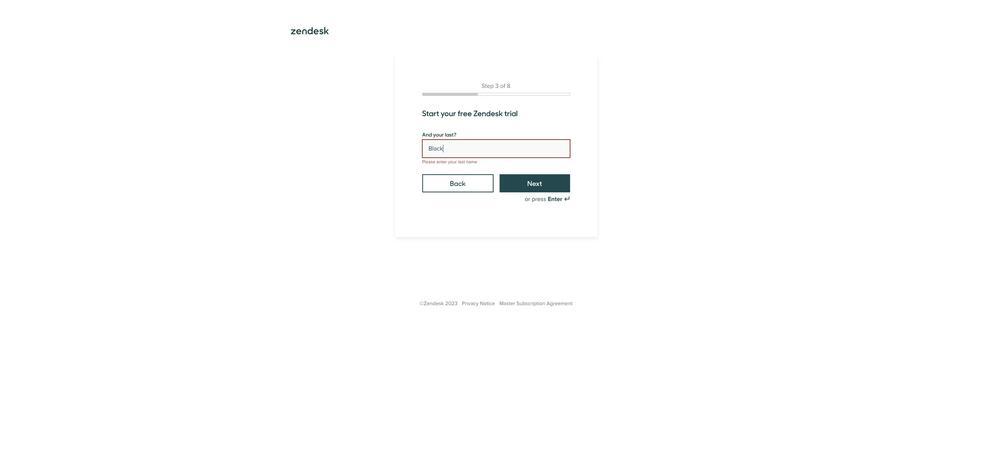 Task type: describe. For each thing, give the bounding box(es) containing it.
and
[[422, 131, 432, 138]]

subscription
[[517, 300, 546, 307]]

next
[[528, 178, 542, 188]]

zendesk
[[474, 108, 503, 118]]

privacy notice
[[462, 300, 495, 307]]

back button
[[422, 174, 494, 192]]

zendesk image
[[291, 27, 329, 34]]

back
[[450, 178, 466, 188]]

3
[[496, 82, 499, 90]]

©zendesk 2023 link
[[420, 300, 458, 307]]

press
[[532, 195, 547, 203]]

©zendesk 2023
[[420, 300, 458, 307]]

your for start
[[441, 108, 456, 118]]

master subscription agreement link
[[500, 300, 573, 307]]

step
[[482, 82, 494, 90]]

please
[[422, 159, 436, 165]]

2 vertical spatial your
[[448, 159, 457, 165]]

please enter your last name
[[422, 159, 477, 165]]

notice
[[480, 300, 495, 307]]

last?
[[445, 131, 457, 138]]

enter
[[437, 159, 447, 165]]

start your free zendesk trial
[[422, 108, 518, 118]]



Task type: locate. For each thing, give the bounding box(es) containing it.
your left last on the top of the page
[[448, 159, 457, 165]]

your right and
[[433, 131, 444, 138]]

1 vertical spatial your
[[433, 131, 444, 138]]

next button
[[500, 174, 570, 192]]

2023
[[445, 300, 458, 307]]

enter image
[[564, 196, 570, 202]]

master
[[500, 300, 515, 307]]

start
[[422, 108, 439, 118]]

trial
[[505, 108, 518, 118]]

And your last? text field
[[422, 140, 570, 158]]

0 vertical spatial your
[[441, 108, 456, 118]]

your
[[441, 108, 456, 118], [433, 131, 444, 138], [448, 159, 457, 165]]

name
[[466, 159, 477, 165]]

or press enter
[[525, 195, 563, 203]]

last
[[458, 159, 465, 165]]

enter
[[548, 195, 563, 203]]

step 3 of 8
[[482, 82, 511, 90]]

of
[[500, 82, 506, 90]]

your for and
[[433, 131, 444, 138]]

privacy notice link
[[462, 300, 495, 307]]

and your last?
[[422, 131, 457, 138]]

master subscription agreement
[[500, 300, 573, 307]]

or
[[525, 195, 531, 203]]

privacy
[[462, 300, 479, 307]]

8
[[507, 82, 511, 90]]

your left free
[[441, 108, 456, 118]]

©zendesk
[[420, 300, 444, 307]]

free
[[458, 108, 472, 118]]

agreement
[[547, 300, 573, 307]]



Task type: vqa. For each thing, say whether or not it's contained in the screenshot.
.
no



